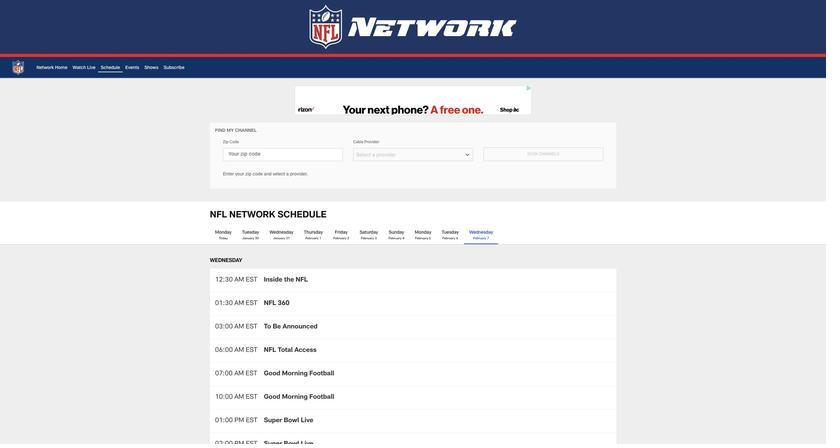 Task type: describe. For each thing, give the bounding box(es) containing it.
wednesday for wednesday
[[210, 259, 242, 264]]

saturday february 3
[[360, 231, 378, 240]]

wednesday for wednesday february 7
[[469, 231, 493, 235]]

a
[[287, 172, 289, 177]]

sunday february 4
[[389, 231, 405, 240]]

inside
[[264, 277, 283, 284]]

to
[[264, 324, 271, 331]]

football for 07:00 am est
[[310, 371, 334, 378]]

live inside page main content main content
[[301, 418, 314, 425]]

saturday
[[360, 231, 378, 235]]

shows
[[145, 66, 158, 70]]

3
[[375, 237, 377, 240]]

12:30 am est
[[215, 277, 258, 284]]

enter your zip code and select a provider.
[[223, 172, 308, 177]]

morning for 10:00 am est
[[282, 395, 308, 401]]

find
[[215, 129, 226, 133]]

to be announced
[[264, 324, 318, 331]]

bowl
[[284, 418, 299, 425]]

12:30
[[215, 277, 233, 284]]

channel
[[235, 129, 257, 133]]

network home
[[36, 66, 67, 70]]

nfl right the
[[296, 277, 308, 284]]

provider
[[365, 140, 379, 144]]

super
[[264, 418, 282, 425]]

be
[[273, 324, 281, 331]]

5
[[429, 237, 431, 240]]

code
[[230, 140, 239, 144]]

provider.
[[290, 172, 308, 177]]

channels
[[539, 152, 560, 156]]

february for sunday
[[389, 237, 402, 240]]

february for wednesday
[[474, 237, 487, 240]]

banner containing network home
[[0, 57, 827, 78]]

wednesday february 7
[[469, 231, 493, 240]]

06:00
[[215, 348, 233, 354]]

events
[[125, 66, 139, 70]]

10:00
[[215, 395, 233, 401]]

01:30 am est
[[215, 301, 258, 307]]

subscribe
[[164, 66, 185, 70]]

0 vertical spatial network
[[36, 66, 54, 70]]

good for 07:00 am est
[[264, 371, 280, 378]]

tuesday february 6
[[442, 231, 459, 240]]

watch live
[[73, 66, 96, 70]]

am for 06:00
[[235, 348, 244, 354]]

01:30
[[215, 301, 233, 307]]

monday today
[[215, 231, 232, 240]]

february for tuesday
[[443, 237, 456, 240]]

nfl network schedule
[[210, 211, 327, 220]]

am for 03:00
[[235, 324, 244, 331]]

zip
[[223, 140, 229, 144]]

february for thursday
[[306, 237, 319, 240]]

est for 07:00 am est
[[246, 371, 257, 378]]

tuesday for tuesday february 6
[[442, 231, 459, 235]]

your
[[235, 172, 244, 177]]

thursday
[[304, 231, 323, 235]]

scan channels button
[[484, 147, 604, 161]]

01:00 pm est
[[215, 418, 258, 425]]

february for saturday
[[361, 237, 374, 240]]

watch live link
[[73, 66, 96, 70]]

tuesday for tuesday january 30
[[242, 231, 259, 235]]

zip
[[246, 172, 252, 177]]

nfl shield image
[[10, 60, 26, 75]]

morning for 07:00 am est
[[282, 371, 308, 378]]

page main content main content
[[0, 123, 827, 444]]

am for 12:30
[[235, 277, 244, 284]]

monday for monday february 5
[[415, 231, 432, 235]]

07:00
[[215, 371, 233, 378]]

scan
[[528, 152, 538, 156]]

est for 01:00 pm est
[[246, 418, 258, 425]]

4
[[403, 237, 405, 240]]

1
[[320, 237, 322, 240]]

schedule link
[[101, 66, 120, 70]]

the
[[284, 277, 294, 284]]

nfl 360
[[264, 301, 290, 307]]

scan channels
[[528, 152, 560, 156]]

today
[[219, 237, 228, 240]]

network inside page main content main content
[[229, 211, 275, 220]]

est for 03:00 am est
[[246, 324, 258, 331]]

my
[[227, 129, 234, 133]]

friday february 2
[[334, 231, 349, 240]]



Task type: locate. For each thing, give the bounding box(es) containing it.
1 vertical spatial schedule
[[278, 211, 327, 220]]

0 vertical spatial good morning football
[[264, 371, 334, 378]]

watch
[[73, 66, 86, 70]]

nfl for nfl network schedule
[[210, 211, 227, 220]]

1 vertical spatial good morning football
[[264, 395, 334, 401]]

january for wednesday
[[273, 237, 285, 240]]

2
[[347, 237, 349, 240]]

january for tuesday
[[242, 237, 254, 240]]

am for 10:00
[[235, 395, 244, 401]]

shows link
[[145, 66, 158, 70]]

cable provider
[[353, 140, 379, 144]]

est for 06:00 am est
[[246, 348, 258, 354]]

2 football from the top
[[310, 395, 334, 401]]

est right 06:00
[[246, 348, 258, 354]]

0 vertical spatial morning
[[282, 371, 308, 378]]

2 good from the top
[[264, 395, 280, 401]]

good morning football for 10:00 am est
[[264, 395, 334, 401]]

monday february 5
[[415, 231, 432, 240]]

monday for monday today
[[215, 231, 232, 235]]

est left nfl 360
[[246, 301, 258, 307]]

wednesday for wednesday january 31
[[270, 231, 294, 235]]

super bowl live
[[264, 418, 314, 425]]

2 horizontal spatial wednesday
[[469, 231, 493, 235]]

events link
[[125, 66, 139, 70]]

est for 10:00 am est
[[246, 395, 258, 401]]

1 vertical spatial live
[[301, 418, 314, 425]]

1 horizontal spatial network
[[229, 211, 275, 220]]

06:00 am est
[[215, 348, 258, 354]]

5 february from the left
[[415, 237, 428, 240]]

zip code
[[223, 140, 239, 144]]

1 good from the top
[[264, 371, 280, 378]]

enter
[[223, 172, 234, 177]]

am right 03:00 in the bottom of the page
[[235, 324, 244, 331]]

est right 07:00
[[246, 371, 257, 378]]

1 est from the top
[[246, 277, 258, 284]]

1 monday from the left
[[215, 231, 232, 235]]

3 est from the top
[[246, 324, 258, 331]]

february inside wednesday february 7
[[474, 237, 487, 240]]

live right watch
[[87, 66, 96, 70]]

2 monday from the left
[[415, 231, 432, 235]]

football
[[310, 371, 334, 378], [310, 395, 334, 401]]

live
[[87, 66, 96, 70], [301, 418, 314, 425]]

0 horizontal spatial live
[[87, 66, 96, 70]]

1 tuesday from the left
[[242, 231, 259, 235]]

1 vertical spatial good
[[264, 395, 280, 401]]

january inside wednesday january 31
[[273, 237, 285, 240]]

2 tuesday from the left
[[442, 231, 459, 235]]

february inside saturday february 3
[[361, 237, 374, 240]]

wednesday
[[270, 231, 294, 235], [469, 231, 493, 235], [210, 259, 242, 264]]

good morning football for 07:00 am est
[[264, 371, 334, 378]]

access
[[295, 348, 317, 354]]

tuesday up 30
[[242, 231, 259, 235]]

february left 6
[[443, 237, 456, 240]]

03:00
[[215, 324, 233, 331]]

nfl left total
[[264, 348, 276, 354]]

morning down 'nfl total access'
[[282, 371, 308, 378]]

nfl for nfl 360
[[264, 301, 276, 307]]

live right "bowl"
[[301, 418, 314, 425]]

schedule up thursday
[[278, 211, 327, 220]]

nfl left the 360
[[264, 301, 276, 307]]

est right the pm
[[246, 418, 258, 425]]

4 february from the left
[[389, 237, 402, 240]]

6 est from the top
[[246, 395, 258, 401]]

morning
[[282, 371, 308, 378], [282, 395, 308, 401]]

7 est from the top
[[246, 418, 258, 425]]

1 vertical spatial network
[[229, 211, 275, 220]]

tuesday up 6
[[442, 231, 459, 235]]

nfl total access
[[264, 348, 317, 354]]

good morning football up "bowl"
[[264, 395, 334, 401]]

advertisement element
[[295, 86, 532, 115]]

announced
[[283, 324, 318, 331]]

est left to
[[246, 324, 258, 331]]

network up tuesday january 30
[[229, 211, 275, 220]]

good down total
[[264, 371, 280, 378]]

february down sunday
[[389, 237, 402, 240]]

1 horizontal spatial wednesday
[[270, 231, 294, 235]]

est for 12:30 am est
[[246, 277, 258, 284]]

2 january from the left
[[273, 237, 285, 240]]

1 morning from the top
[[282, 371, 308, 378]]

february down saturday
[[361, 237, 374, 240]]

wednesday january 31
[[270, 231, 294, 240]]

0 vertical spatial good
[[264, 371, 280, 378]]

6 february from the left
[[443, 237, 456, 240]]

morning up "bowl"
[[282, 395, 308, 401]]

am for 07:00
[[234, 371, 244, 378]]

1 horizontal spatial january
[[273, 237, 285, 240]]

am right 10:00
[[235, 395, 244, 401]]

network
[[36, 66, 54, 70], [229, 211, 275, 220]]

31
[[286, 237, 290, 240]]

subscribe link
[[164, 66, 185, 70]]

2 february from the left
[[334, 237, 347, 240]]

schedule left 'events' link
[[101, 66, 120, 70]]

select
[[273, 172, 285, 177]]

good morning football
[[264, 371, 334, 378], [264, 395, 334, 401]]

1 january from the left
[[242, 237, 254, 240]]

february for friday
[[334, 237, 347, 240]]

home
[[55, 66, 67, 70]]

4 est from the top
[[246, 348, 258, 354]]

schedule
[[101, 66, 120, 70], [278, 211, 327, 220]]

wednesday up 7
[[469, 231, 493, 235]]

est left inside
[[246, 277, 258, 284]]

10:00 am est
[[215, 395, 258, 401]]

inside the nfl
[[264, 277, 308, 284]]

tuesday
[[242, 231, 259, 235], [442, 231, 459, 235]]

schedule inside page main content main content
[[278, 211, 327, 220]]

est for 01:30 am est
[[246, 301, 258, 307]]

january left 31
[[273, 237, 285, 240]]

february left 5 on the right of the page
[[415, 237, 428, 240]]

february inside tuesday february 6
[[443, 237, 456, 240]]

sunday
[[389, 231, 404, 235]]

banner
[[0, 57, 827, 78]]

february down thursday
[[306, 237, 319, 240]]

wednesday up 31
[[270, 231, 294, 235]]

february inside monday february 5
[[415, 237, 428, 240]]

0 horizontal spatial wednesday
[[210, 259, 242, 264]]

february left 7
[[474, 237, 487, 240]]

0 horizontal spatial tuesday
[[242, 231, 259, 235]]

est
[[246, 277, 258, 284], [246, 301, 258, 307], [246, 324, 258, 331], [246, 348, 258, 354], [246, 371, 257, 378], [246, 395, 258, 401], [246, 418, 258, 425]]

7 february from the left
[[474, 237, 487, 240]]

nfl for nfl total access
[[264, 348, 276, 354]]

3 february from the left
[[361, 237, 374, 240]]

Zip Code number field
[[223, 148, 343, 161]]

tuesday january 30
[[242, 231, 259, 240]]

30
[[255, 237, 259, 240]]

0 vertical spatial live
[[87, 66, 96, 70]]

network left home
[[36, 66, 54, 70]]

nfl up monday today
[[210, 211, 227, 220]]

am right 06:00
[[235, 348, 244, 354]]

network home link
[[36, 66, 67, 70]]

1 good morning football from the top
[[264, 371, 334, 378]]

february down friday
[[334, 237, 347, 240]]

monday up today
[[215, 231, 232, 235]]

february
[[306, 237, 319, 240], [334, 237, 347, 240], [361, 237, 374, 240], [389, 237, 402, 240], [415, 237, 428, 240], [443, 237, 456, 240], [474, 237, 487, 240]]

february for monday
[[415, 237, 428, 240]]

monday up 5 on the right of the page
[[415, 231, 432, 235]]

good
[[264, 371, 280, 378], [264, 395, 280, 401]]

1 horizontal spatial tuesday
[[442, 231, 459, 235]]

am
[[235, 277, 244, 284], [235, 301, 244, 307], [235, 324, 244, 331], [235, 348, 244, 354], [234, 371, 244, 378], [235, 395, 244, 401]]

0 horizontal spatial january
[[242, 237, 254, 240]]

0 horizontal spatial monday
[[215, 231, 232, 235]]

pm
[[235, 418, 244, 425]]

total
[[278, 348, 293, 354]]

february inside sunday february 4
[[389, 237, 402, 240]]

nfl
[[210, 211, 227, 220], [296, 277, 308, 284], [264, 301, 276, 307], [264, 348, 276, 354]]

code
[[253, 172, 263, 177]]

360
[[278, 301, 290, 307]]

friday
[[335, 231, 348, 235]]

thursday february 1
[[304, 231, 323, 240]]

0 horizontal spatial network
[[36, 66, 54, 70]]

am right 01:30
[[235, 301, 244, 307]]

good up the super
[[264, 395, 280, 401]]

wednesday up '12:30'
[[210, 259, 242, 264]]

1 horizontal spatial schedule
[[278, 211, 327, 220]]

0 vertical spatial football
[[310, 371, 334, 378]]

am right '12:30'
[[235, 277, 244, 284]]

monday
[[215, 231, 232, 235], [415, 231, 432, 235]]

1 vertical spatial football
[[310, 395, 334, 401]]

6
[[457, 237, 458, 240]]

january
[[242, 237, 254, 240], [273, 237, 285, 240]]

1 vertical spatial morning
[[282, 395, 308, 401]]

february inside friday february 2
[[334, 237, 347, 240]]

2 morning from the top
[[282, 395, 308, 401]]

0 horizontal spatial schedule
[[101, 66, 120, 70]]

january inside tuesday january 30
[[242, 237, 254, 240]]

0 vertical spatial schedule
[[101, 66, 120, 70]]

february inside thursday february 1
[[306, 237, 319, 240]]

1 football from the top
[[310, 371, 334, 378]]

and
[[264, 172, 272, 177]]

5 est from the top
[[246, 371, 257, 378]]

1 february from the left
[[306, 237, 319, 240]]

cable
[[353, 140, 364, 144]]

good for 10:00 am est
[[264, 395, 280, 401]]

am right 07:00
[[234, 371, 244, 378]]

football for 10:00 am est
[[310, 395, 334, 401]]

07:00 am est
[[215, 371, 257, 378]]

1 horizontal spatial monday
[[415, 231, 432, 235]]

1 horizontal spatial live
[[301, 418, 314, 425]]

find my channel
[[215, 129, 257, 133]]

january left 30
[[242, 237, 254, 240]]

7
[[487, 237, 489, 240]]

est right 10:00
[[246, 395, 258, 401]]

2 good morning football from the top
[[264, 395, 334, 401]]

01:00
[[215, 418, 233, 425]]

good morning football down access
[[264, 371, 334, 378]]

am for 01:30
[[235, 301, 244, 307]]

2 est from the top
[[246, 301, 258, 307]]

03:00 am est
[[215, 324, 258, 331]]



Task type: vqa. For each thing, say whether or not it's contained in the screenshot.
2nd Football from the bottom of the 'Page main content' main content
yes



